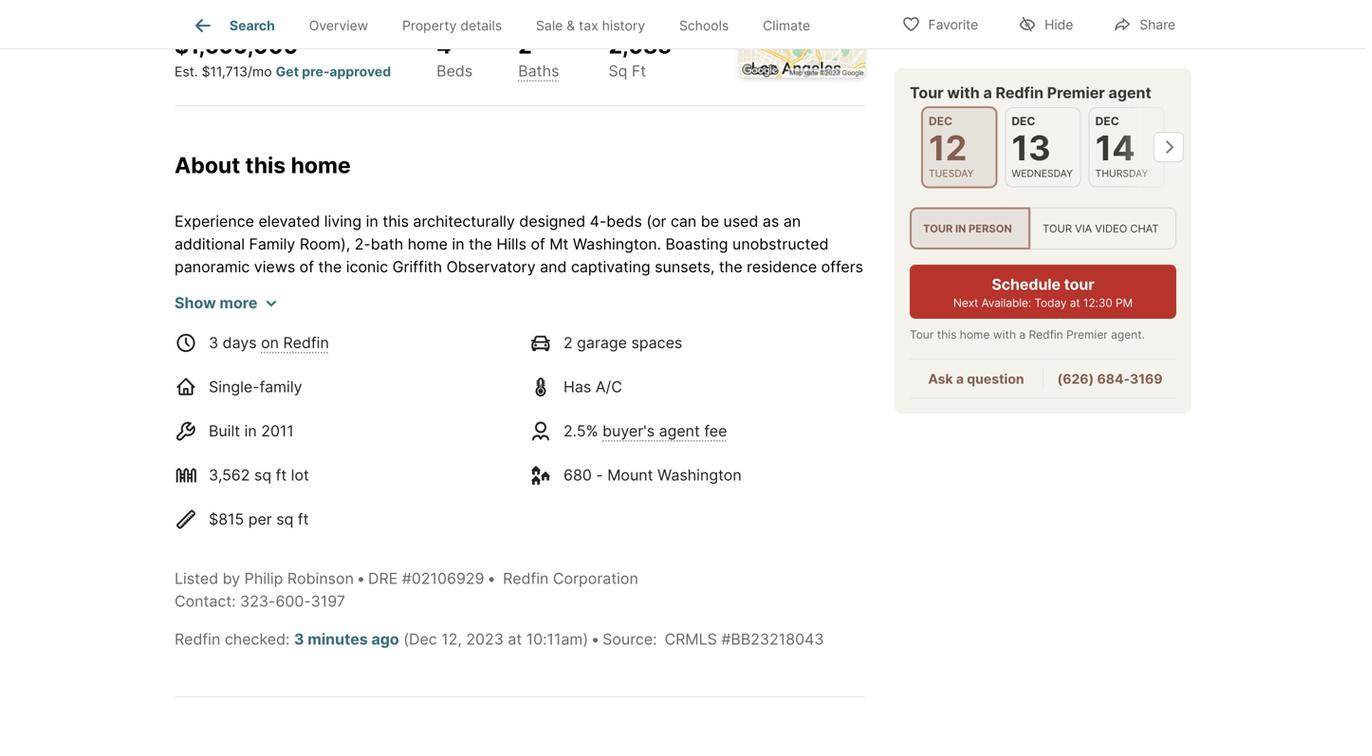 Task type: locate. For each thing, give the bounding box(es) containing it.
1 horizontal spatial video
[[1096, 222, 1128, 235]]

hills
[[497, 235, 527, 253]]

2 horizontal spatial ft
[[848, 394, 859, 413]]

2 vertical spatial sq
[[276, 510, 294, 528]]

1 vertical spatial agent
[[659, 422, 700, 440]]

with up the dec 12 tuesday
[[948, 84, 980, 102]]

$1,699,000
[[175, 32, 298, 59]]

tour up ask
[[910, 328, 934, 342]]

in down "architecturally"
[[452, 235, 465, 253]]

about
[[175, 152, 240, 178]]

1 vertical spatial 2-
[[175, 303, 191, 322]]

0 vertical spatial ft
[[848, 394, 859, 413]]

# right crmls
[[722, 630, 731, 649]]

2 baths
[[518, 32, 559, 80]]

premier up the dec 13 wednesday
[[1048, 84, 1106, 102]]

1 horizontal spatial sq
[[276, 510, 294, 528]]

ft right the 1,300
[[848, 394, 859, 413]]

3197
[[311, 592, 346, 611]]

schools
[[680, 17, 729, 33]]

at right the 2023
[[508, 630, 522, 649]]

while
[[515, 303, 553, 322]]

1 vertical spatial 2
[[564, 333, 573, 352]]

• right 02106929 at the bottom left of the page
[[487, 569, 496, 588]]

of down room),
[[300, 257, 314, 276]]

climate
[[763, 17, 811, 33]]

1 vertical spatial with
[[994, 328, 1017, 342]]

ft left lot
[[276, 466, 287, 484]]

0 horizontal spatial with
[[175, 440, 205, 458]]

home down next
[[960, 328, 990, 342]]

tour
[[910, 84, 944, 102], [924, 222, 953, 235], [1043, 222, 1073, 235], [910, 328, 934, 342]]

2 horizontal spatial dec
[[1096, 114, 1120, 128]]

upgraded
[[596, 280, 665, 299]]

unparalleled
[[212, 417, 299, 435]]

search link
[[192, 14, 275, 37]]

could
[[671, 371, 710, 390]]

also
[[714, 371, 744, 390]]

0 horizontal spatial 2
[[518, 32, 532, 59]]

video up gatherings,
[[573, 349, 612, 367]]

at down "also"
[[716, 394, 730, 413]]

video inside experience elevated living in this architecturally designed 4-beds (or can be used as an additional family room), 2-bath home in the hills of mt washington. boasting unobstructed panoramic views of the iconic griffith observatory and captivating sunsets, the residence offers a unique perspective. inside, discover an updated kitchen, upgraded appliances, and distinctive 2-story cabinets, allowing for plenty of storage while seamlessly blending style and practicality. enjoy the convenience of proximity to freeways and embrace features like a whole-house water filtration system, a new nest thermostat and a security video entry system. the first level includes an additional family room for relaxation and gatherings, that could also be converted into a 4th bedroom. notably, this home features an enormous rooftop deck at nearly 1,300 sq ft —an unparalleled spot for entertainment and leisure. this perfectly situated live/work space with a spacious 2-car garage offering direct access. .. truly stands out, embodying the quintessence of luxury, functionality, and breathtaking vistas.
[[573, 349, 612, 367]]

overview
[[309, 17, 368, 33]]

0 vertical spatial garage
[[577, 333, 627, 352]]

list box containing tour in person
[[910, 207, 1177, 250]]

12,
[[442, 630, 462, 649]]

dec down tour with a redfin premier agent
[[1012, 114, 1036, 128]]

1 horizontal spatial with
[[948, 84, 980, 102]]

garage down seamlessly
[[577, 333, 627, 352]]

with down available:
[[994, 328, 1017, 342]]

0 horizontal spatial at
[[508, 630, 522, 649]]

situated
[[659, 417, 717, 435]]

0 vertical spatial additional
[[175, 235, 245, 253]]

3169
[[1130, 371, 1163, 387]]

for up the proximity
[[364, 303, 384, 322]]

the
[[469, 235, 492, 253], [318, 257, 342, 276], [719, 257, 743, 276], [218, 326, 241, 344], [770, 440, 794, 458]]

2 horizontal spatial at
[[1070, 296, 1081, 310]]

None button
[[922, 106, 998, 188], [1005, 107, 1082, 187], [1089, 107, 1166, 187], [922, 106, 998, 188], [1005, 107, 1082, 187], [1089, 107, 1166, 187]]

2 inside "2 baths"
[[518, 32, 532, 59]]

agent down deck
[[659, 422, 700, 440]]

1 vertical spatial be
[[748, 371, 766, 390]]

home up entertainment
[[415, 394, 455, 413]]

in up bath
[[366, 212, 379, 230]]

tour up 12
[[910, 84, 944, 102]]

2- up lot
[[290, 440, 306, 458]]

1 horizontal spatial features
[[616, 326, 676, 344]]

2011
[[261, 422, 294, 440]]

02106929
[[412, 569, 485, 588]]

# right the dre
[[402, 569, 412, 588]]

at down 'tour' at the right top of the page
[[1070, 296, 1081, 310]]

0 vertical spatial agent
[[1109, 84, 1152, 102]]

sq up space
[[826, 394, 843, 413]]

unique
[[187, 280, 236, 299]]

search
[[230, 17, 275, 33]]

property
[[402, 17, 457, 33]]

contact: 323-600-3197
[[175, 592, 346, 611]]

and down while
[[518, 326, 545, 344]]

ask a question link
[[929, 371, 1025, 387]]

0 horizontal spatial features
[[459, 394, 518, 413]]

3 down the 600-
[[294, 630, 304, 649]]

crmls
[[665, 630, 717, 649]]

ft right "per"
[[298, 510, 309, 528]]

tour for tour with a redfin premier agent
[[910, 84, 944, 102]]

a
[[984, 84, 993, 102], [175, 280, 183, 299], [708, 326, 717, 344], [1020, 328, 1026, 342], [299, 349, 307, 367], [498, 349, 507, 367], [957, 371, 964, 387], [206, 394, 214, 413], [210, 440, 218, 458]]

2- up enjoy
[[175, 303, 191, 322]]

1 vertical spatial premier
[[1067, 328, 1108, 342]]

redfin down contact:
[[175, 630, 221, 649]]

1 horizontal spatial family
[[335, 371, 377, 390]]

listed
[[175, 569, 218, 588]]

0 vertical spatial features
[[616, 326, 676, 344]]

0 horizontal spatial 2-
[[175, 303, 191, 322]]

on redfin link
[[261, 333, 329, 352]]

and down residence
[[755, 280, 782, 299]]

1 horizontal spatial agent
[[1109, 84, 1152, 102]]

and
[[540, 257, 567, 276], [755, 280, 782, 299], [745, 303, 772, 322], [518, 326, 545, 344], [467, 349, 494, 367], [521, 371, 548, 390], [469, 417, 496, 435], [442, 462, 469, 481]]

bath
[[371, 235, 404, 253]]

single-family
[[209, 378, 302, 396]]

2 down seamlessly
[[564, 333, 573, 352]]

0 vertical spatial sq
[[826, 394, 843, 413]]

ask a question
[[929, 371, 1025, 387]]

dec for 13
[[1012, 114, 1036, 128]]

share button
[[1097, 4, 1192, 43]]

agent up 'dec 14 thursday'
[[1109, 84, 1152, 102]]

family down system,
[[260, 378, 302, 396]]

tour left person
[[924, 222, 953, 235]]

sq right "per"
[[276, 510, 294, 528]]

the down room),
[[318, 257, 342, 276]]

0 vertical spatial 2-
[[355, 235, 371, 253]]

an up 4th
[[239, 371, 256, 390]]

redfin up redfin checked: 3 minutes ago (dec 12, 2023 at 10:11am) • source: crmls # bb23218043
[[503, 569, 549, 588]]

2- up iconic
[[355, 235, 371, 253]]

1 vertical spatial video
[[573, 349, 612, 367]]

&
[[567, 17, 575, 33]]

3 left days
[[209, 333, 218, 352]]

leisure.
[[500, 417, 552, 435]]

$11,713
[[202, 63, 248, 79]]

tour with a redfin premier agent
[[910, 84, 1152, 102]]

home up griffith at the top
[[408, 235, 448, 253]]

next image
[[1154, 132, 1185, 162]]

premier down the 12:30
[[1067, 328, 1108, 342]]

be up boasting
[[701, 212, 719, 230]]

redfin up 13
[[996, 84, 1044, 102]]

1 horizontal spatial at
[[716, 394, 730, 413]]

experience elevated living in this architecturally designed 4-beds (or can be used as an additional family room), 2-bath home in the hills of mt washington. boasting unobstructed panoramic views of the iconic griffith observatory and captivating sunsets, the residence offers a unique perspective. inside, discover an updated kitchen, upgraded appliances, and distinctive 2-story cabinets, allowing for plenty of storage while seamlessly blending style and practicality. enjoy the convenience of proximity to freeways and embrace features like a whole-house water filtration system, a new nest thermostat and a security video entry system. the first level includes an additional family room for relaxation and gatherings, that could also be converted into a 4th bedroom. notably, this home features an enormous rooftop deck at nearly 1,300 sq ft —an unparalleled spot for entertainment and leisure. this perfectly situated live/work space with a spacious 2-car garage offering direct access. .. truly stands out, embodying the quintessence of luxury, functionality, and breathtaking vistas.
[[175, 212, 864, 481]]

map entry image
[[739, 0, 866, 78]]

notably,
[[320, 394, 380, 413]]

an up storage
[[449, 280, 467, 299]]

1 horizontal spatial 2
[[564, 333, 573, 352]]

-
[[596, 466, 603, 484]]

iconic
[[346, 257, 388, 276]]

1 horizontal spatial #
[[722, 630, 731, 649]]

sq
[[609, 62, 628, 80]]

0 horizontal spatial be
[[701, 212, 719, 230]]

sq down spacious on the left
[[254, 466, 272, 484]]

and down the security
[[521, 371, 548, 390]]

this up bath
[[383, 212, 409, 230]]

family up notably,
[[335, 371, 377, 390]]

family
[[335, 371, 377, 390], [260, 378, 302, 396]]

pre-
[[302, 63, 330, 79]]

0 horizontal spatial garage
[[333, 440, 384, 458]]

$815
[[209, 510, 244, 528]]

0 vertical spatial at
[[1070, 296, 1081, 310]]

12
[[929, 127, 967, 168]]

sq
[[826, 394, 843, 413], [254, 466, 272, 484], [276, 510, 294, 528]]

whole-
[[721, 326, 771, 344]]

for down notably,
[[340, 417, 359, 435]]

perspective.
[[240, 280, 329, 299]]

2 up baths link
[[518, 32, 532, 59]]

2023
[[466, 630, 504, 649]]

#
[[402, 569, 412, 588], [722, 630, 731, 649]]

1 vertical spatial #
[[722, 630, 731, 649]]

0 vertical spatial 2
[[518, 32, 532, 59]]

dec up tuesday
[[929, 114, 953, 128]]

dec inside 'dec 14 thursday'
[[1096, 114, 1120, 128]]

show more
[[175, 294, 258, 312]]

1 horizontal spatial 3
[[294, 630, 304, 649]]

1 horizontal spatial for
[[364, 303, 384, 322]]

room),
[[300, 235, 350, 253]]

0 horizontal spatial agent
[[659, 422, 700, 440]]

tour left via
[[1043, 222, 1073, 235]]

2 vertical spatial 2-
[[290, 440, 306, 458]]

dec inside the dec 12 tuesday
[[929, 114, 953, 128]]

2 vertical spatial at
[[508, 630, 522, 649]]

video right via
[[1096, 222, 1128, 235]]

• left source:
[[591, 630, 600, 649]]

1 vertical spatial at
[[716, 394, 730, 413]]

in right built
[[245, 422, 257, 440]]

2 vertical spatial for
[[340, 417, 359, 435]]

1 vertical spatial ft
[[276, 466, 287, 484]]

0 horizontal spatial for
[[340, 417, 359, 435]]

schedule
[[992, 275, 1061, 294]]

0 horizontal spatial dec
[[929, 114, 953, 128]]

ago
[[372, 630, 399, 649]]

filtration
[[175, 349, 234, 367]]

freeways
[[448, 326, 514, 344]]

2 horizontal spatial •
[[591, 630, 600, 649]]

distinctive
[[786, 280, 860, 299]]

0 vertical spatial for
[[364, 303, 384, 322]]

vistas.
[[568, 462, 614, 481]]

1 vertical spatial garage
[[333, 440, 384, 458]]

2 horizontal spatial for
[[423, 371, 443, 390]]

tab list
[[175, 0, 843, 48]]

features up entry
[[616, 326, 676, 344]]

additional up 'panoramic'
[[175, 235, 245, 253]]

0 horizontal spatial video
[[573, 349, 612, 367]]

for down thermostat
[[423, 371, 443, 390]]

be up nearly
[[748, 371, 766, 390]]

dec up thursday
[[1096, 114, 1120, 128]]

0 horizontal spatial 3
[[209, 333, 218, 352]]

used
[[724, 212, 759, 230]]

list box
[[910, 207, 1177, 250]]

680 - mount washington
[[564, 466, 742, 484]]

nest
[[346, 349, 380, 367]]

additional
[[175, 235, 245, 253], [260, 371, 331, 390]]

2 vertical spatial with
[[175, 440, 205, 458]]

dec for 12
[[929, 114, 953, 128]]

the
[[719, 349, 746, 367]]

with down —an in the bottom left of the page
[[175, 440, 205, 458]]

at
[[1070, 296, 1081, 310], [716, 394, 730, 413], [508, 630, 522, 649]]

3 dec from the left
[[1096, 114, 1120, 128]]

0 vertical spatial video
[[1096, 222, 1128, 235]]

0 vertical spatial be
[[701, 212, 719, 230]]

1 horizontal spatial be
[[748, 371, 766, 390]]

• left the dre
[[357, 569, 365, 588]]

1 dec from the left
[[929, 114, 953, 128]]

1 vertical spatial additional
[[260, 371, 331, 390]]

available:
[[982, 296, 1032, 310]]

0 vertical spatial 3
[[209, 333, 218, 352]]

2 horizontal spatial 2-
[[355, 235, 371, 253]]

2 horizontal spatial sq
[[826, 394, 843, 413]]

video inside 'list box'
[[1096, 222, 1128, 235]]

by
[[223, 569, 240, 588]]

thursday
[[1096, 168, 1149, 179]]

architecturally
[[413, 212, 515, 230]]

•
[[357, 569, 365, 588], [487, 569, 496, 588], [591, 630, 600, 649]]

source:
[[603, 630, 657, 649]]

features down relaxation
[[459, 394, 518, 413]]

listed by philip robinson • dre # 02106929 • redfin corporation
[[175, 569, 639, 588]]

additional up bedroom.
[[260, 371, 331, 390]]

and down mt
[[540, 257, 567, 276]]

garage up functionality,
[[333, 440, 384, 458]]

1 horizontal spatial dec
[[1012, 114, 1036, 128]]

1 vertical spatial for
[[423, 371, 443, 390]]

dec 12 tuesday
[[929, 114, 974, 179]]

dec inside the dec 13 wednesday
[[1012, 114, 1036, 128]]

1 vertical spatial sq
[[254, 466, 272, 484]]

—an
[[175, 417, 207, 435]]

show more button
[[175, 292, 277, 314]]

that
[[638, 371, 666, 390]]

1 horizontal spatial ft
[[298, 510, 309, 528]]

2 dec from the left
[[1012, 114, 1036, 128]]

at inside the schedule tour next available: today at 12:30 pm
[[1070, 296, 1081, 310]]

and up whole-
[[745, 303, 772, 322]]

schools tab
[[663, 3, 746, 48]]

2 horizontal spatial with
[[994, 328, 1017, 342]]

2-
[[355, 235, 371, 253], [175, 303, 191, 322], [290, 440, 306, 458]]

0 horizontal spatial #
[[402, 569, 412, 588]]

and down freeways
[[467, 349, 494, 367]]

ft inside experience elevated living in this architecturally designed 4-beds (or can be used as an additional family room), 2-bath home in the hills of mt washington. boasting unobstructed panoramic views of the iconic griffith observatory and captivating sunsets, the residence offers a unique perspective. inside, discover an updated kitchen, upgraded appliances, and distinctive 2-story cabinets, allowing for plenty of storage while seamlessly blending style and practicality. enjoy the convenience of proximity to freeways and embrace features like a whole-house water filtration system, a new nest thermostat and a security video entry system. the first level includes an additional family room for relaxation and gatherings, that could also be converted into a 4th bedroom. notably, this home features an enormous rooftop deck at nearly 1,300 sq ft —an unparalleled spot for entertainment and leisure. this perfectly situated live/work space with a spacious 2-car garage offering direct access. .. truly stands out, embodying the quintessence of luxury, functionality, and breathtaking vistas.
[[848, 394, 859, 413]]



Task type: vqa. For each thing, say whether or not it's contained in the screenshot.
Rating 4.8 out of 5 element
no



Task type: describe. For each thing, give the bounding box(es) containing it.
0 vertical spatial #
[[402, 569, 412, 588]]

0 horizontal spatial •
[[357, 569, 365, 588]]

into
[[175, 394, 202, 413]]

home up living
[[291, 152, 351, 178]]

house
[[771, 326, 814, 344]]

level
[[783, 349, 816, 367]]

story
[[191, 303, 228, 322]]

4
[[437, 32, 452, 59]]

as
[[763, 212, 780, 230]]

convenience
[[245, 326, 336, 344]]

on
[[261, 333, 279, 352]]

via
[[1076, 222, 1093, 235]]

tour in person
[[924, 222, 1013, 235]]

1,300
[[783, 394, 822, 413]]

new
[[312, 349, 342, 367]]

dec for 14
[[1096, 114, 1120, 128]]

of left mt
[[531, 235, 546, 253]]

family inside experience elevated living in this architecturally designed 4-beds (or can be used as an additional family room), 2-bath home in the hills of mt washington. boasting unobstructed panoramic views of the iconic griffith observatory and captivating sunsets, the residence offers a unique perspective. inside, discover an updated kitchen, upgraded appliances, and distinctive 2-story cabinets, allowing for plenty of storage while seamlessly blending style and practicality. enjoy the convenience of proximity to freeways and embrace features like a whole-house water filtration system, a new nest thermostat and a security video entry system. the first level includes an additional family room for relaxation and gatherings, that could also be converted into a 4th bedroom. notably, this home features an enormous rooftop deck at nearly 1,300 sq ft —an unparalleled spot for entertainment and leisure. this perfectly situated live/work space with a spacious 2-car garage offering direct access. .. truly stands out, embodying the quintessence of luxury, functionality, and breathtaking vistas.
[[335, 371, 377, 390]]

1 horizontal spatial 2-
[[290, 440, 306, 458]]

1 horizontal spatial garage
[[577, 333, 627, 352]]

3,562 sq ft lot
[[209, 466, 309, 484]]

2.5% buyer's agent fee
[[564, 422, 727, 440]]

this down next
[[937, 328, 957, 342]]

residence
[[747, 257, 817, 276]]

show
[[175, 294, 216, 312]]

in left person
[[956, 222, 967, 235]]

the down live/work at right
[[770, 440, 794, 458]]

washington
[[658, 466, 742, 484]]

per
[[248, 510, 272, 528]]

plenty
[[389, 303, 433, 322]]

(626) 684-3169
[[1058, 371, 1163, 387]]

2 for 2 garage spaces
[[564, 333, 573, 352]]

history
[[602, 17, 646, 33]]

washington.
[[573, 235, 662, 253]]

get
[[276, 63, 299, 79]]

discover
[[384, 280, 445, 299]]

(626) 684-3169 link
[[1058, 371, 1163, 387]]

buyer's agent fee link
[[603, 422, 727, 440]]

tour for tour via video chat
[[1043, 222, 1073, 235]]

embodying
[[686, 440, 766, 458]]

beds
[[607, 212, 642, 230]]

climate tab
[[746, 3, 828, 48]]

first
[[750, 349, 779, 367]]

car
[[306, 440, 329, 458]]

proximity
[[359, 326, 425, 344]]

built in 2011
[[209, 422, 294, 440]]

tab list containing search
[[175, 0, 843, 48]]

overview tab
[[292, 3, 385, 48]]

functionality,
[[345, 462, 438, 481]]

more
[[220, 294, 258, 312]]

updated
[[471, 280, 531, 299]]

fee
[[705, 422, 727, 440]]

0 vertical spatial premier
[[1048, 84, 1106, 102]]

tour for tour in person
[[924, 222, 953, 235]]

hide button
[[1002, 4, 1090, 43]]

redfin right on at the left top of page
[[283, 333, 329, 352]]

approved
[[330, 63, 391, 79]]

stands
[[601, 440, 649, 458]]

unobstructed
[[733, 235, 829, 253]]

2,085
[[609, 32, 672, 59]]

this right about
[[245, 152, 286, 178]]

1 horizontal spatial •
[[487, 569, 496, 588]]

favorite
[[929, 17, 979, 33]]

to
[[429, 326, 444, 344]]

mount
[[608, 466, 653, 484]]

and up the direct
[[469, 417, 496, 435]]

the up appliances,
[[719, 257, 743, 276]]

sale & tax history
[[536, 17, 646, 33]]

3,562
[[209, 466, 250, 484]]

of up nest
[[340, 326, 355, 344]]

deck
[[677, 394, 712, 413]]

living
[[324, 212, 362, 230]]

and down the direct
[[442, 462, 469, 481]]

bedroom.
[[247, 394, 316, 413]]

0 vertical spatial with
[[948, 84, 980, 102]]

680
[[564, 466, 592, 484]]

the up the observatory
[[469, 235, 492, 253]]

person
[[969, 222, 1013, 235]]

tour for tour this home with a redfin premier agent.
[[910, 328, 934, 342]]

single-
[[209, 378, 260, 396]]

details
[[461, 17, 502, 33]]

captivating
[[571, 257, 651, 276]]

ask
[[929, 371, 954, 387]]

chat
[[1131, 222, 1159, 235]]

of up to
[[437, 303, 452, 322]]

at inside experience elevated living in this architecturally designed 4-beds (or can be used as an additional family room), 2-bath home in the hills of mt washington. boasting unobstructed panoramic views of the iconic griffith observatory and captivating sunsets, the residence offers a unique perspective. inside, discover an updated kitchen, upgraded appliances, and distinctive 2-story cabinets, allowing for plenty of storage while seamlessly blending style and practicality. enjoy the convenience of proximity to freeways and embrace features like a whole-house water filtration system, a new nest thermostat and a security video entry system. the first level includes an additional family room for relaxation and gatherings, that could also be converted into a 4th bedroom. notably, this home features an enormous rooftop deck at nearly 1,300 sq ft —an unparalleled spot for entertainment and leisure. this perfectly situated live/work space with a spacious 2-car garage offering direct access. .. truly stands out, embodying the quintessence of luxury, functionality, and breathtaking vistas.
[[716, 394, 730, 413]]

1 vertical spatial features
[[459, 394, 518, 413]]

with inside experience elevated living in this architecturally designed 4-beds (or can be used as an additional family room), 2-bath home in the hills of mt washington. boasting unobstructed panoramic views of the iconic griffith observatory and captivating sunsets, the residence offers a unique perspective. inside, discover an updated kitchen, upgraded appliances, and distinctive 2-story cabinets, allowing for plenty of storage while seamlessly blending style and practicality. enjoy the convenience of proximity to freeways and embrace features like a whole-house water filtration system, a new nest thermostat and a security video entry system. the first level includes an additional family room for relaxation and gatherings, that could also be converted into a 4th bedroom. notably, this home features an enormous rooftop deck at nearly 1,300 sq ft —an unparalleled spot for entertainment and leisure. this perfectly situated live/work space with a spacious 2-car garage offering direct access. .. truly stands out, embodying the quintessence of luxury, functionality, and breathtaking vistas.
[[175, 440, 205, 458]]

observatory
[[447, 257, 536, 276]]

this down room
[[384, 394, 411, 413]]

sq inside experience elevated living in this architecturally designed 4-beds (or can be used as an additional family room), 2-bath home in the hills of mt washington. boasting unobstructed panoramic views of the iconic griffith observatory and captivating sunsets, the residence offers a unique perspective. inside, discover an updated kitchen, upgraded appliances, and distinctive 2-story cabinets, allowing for plenty of storage while seamlessly blending style and practicality. enjoy the convenience of proximity to freeways and embrace features like a whole-house water filtration system, a new nest thermostat and a security video entry system. the first level includes an additional family room for relaxation and gatherings, that could also be converted into a 4th bedroom. notably, this home features an enormous rooftop deck at nearly 1,300 sq ft —an unparalleled spot for entertainment and leisure. this perfectly situated live/work space with a spacious 2-car garage offering direct access. .. truly stands out, embodying the quintessence of luxury, functionality, and breathtaking vistas.
[[826, 394, 843, 413]]

sale & tax history tab
[[519, 3, 663, 48]]

of left lot
[[275, 462, 289, 481]]

sale
[[536, 17, 563, 33]]

2.5%
[[564, 422, 599, 440]]

spacious
[[222, 440, 286, 458]]

an right as
[[784, 212, 801, 230]]

sunsets,
[[655, 257, 715, 276]]

an up leisure.
[[523, 394, 540, 413]]

practicality.
[[776, 303, 859, 322]]

4-
[[590, 212, 607, 230]]

2 vertical spatial ft
[[298, 510, 309, 528]]

system.
[[658, 349, 714, 367]]

agent.
[[1112, 328, 1146, 342]]

garage inside experience elevated living in this architecturally designed 4-beds (or can be used as an additional family room), 2-bath home in the hills of mt washington. boasting unobstructed panoramic views of the iconic griffith observatory and captivating sunsets, the residence offers a unique perspective. inside, discover an updated kitchen, upgraded appliances, and distinctive 2-story cabinets, allowing for plenty of storage while seamlessly blending style and practicality. enjoy the convenience of proximity to freeways and embrace features like a whole-house water filtration system, a new nest thermostat and a security video entry system. the first level includes an additional family room for relaxation and gatherings, that could also be converted into a 4th bedroom. notably, this home features an enormous rooftop deck at nearly 1,300 sq ft —an unparalleled spot for entertainment and leisure. this perfectly situated live/work space with a spacious 2-car garage offering direct access. .. truly stands out, embodying the quintessence of luxury, functionality, and breathtaking vistas.
[[333, 440, 384, 458]]

elevated
[[259, 212, 320, 230]]

redfin down today
[[1029, 328, 1064, 342]]

includes
[[175, 371, 234, 390]]

dre
[[368, 569, 398, 588]]

2 for 2 baths
[[518, 32, 532, 59]]

designed
[[520, 212, 586, 230]]

next
[[954, 296, 979, 310]]

2 garage spaces
[[564, 333, 683, 352]]

1 vertical spatial 3
[[294, 630, 304, 649]]

minutes
[[308, 630, 368, 649]]

can
[[671, 212, 697, 230]]

0 horizontal spatial family
[[260, 378, 302, 396]]

dec 13 wednesday
[[1012, 114, 1073, 179]]

has a/c
[[564, 378, 623, 396]]

(or
[[647, 212, 667, 230]]

0 horizontal spatial additional
[[175, 235, 245, 253]]

0 horizontal spatial ft
[[276, 466, 287, 484]]

0 horizontal spatial sq
[[254, 466, 272, 484]]

rooftop
[[620, 394, 673, 413]]

2,085 sq ft
[[609, 32, 672, 80]]

the down story
[[218, 326, 241, 344]]

griffith
[[393, 257, 442, 276]]

question
[[967, 371, 1025, 387]]

share
[[1140, 17, 1176, 33]]

property details tab
[[385, 3, 519, 48]]

est.
[[175, 63, 198, 79]]

tour via video chat
[[1043, 222, 1159, 235]]

redfin checked: 3 minutes ago (dec 12, 2023 at 10:11am) • source: crmls # bb23218043
[[175, 630, 824, 649]]

1 horizontal spatial additional
[[260, 371, 331, 390]]



